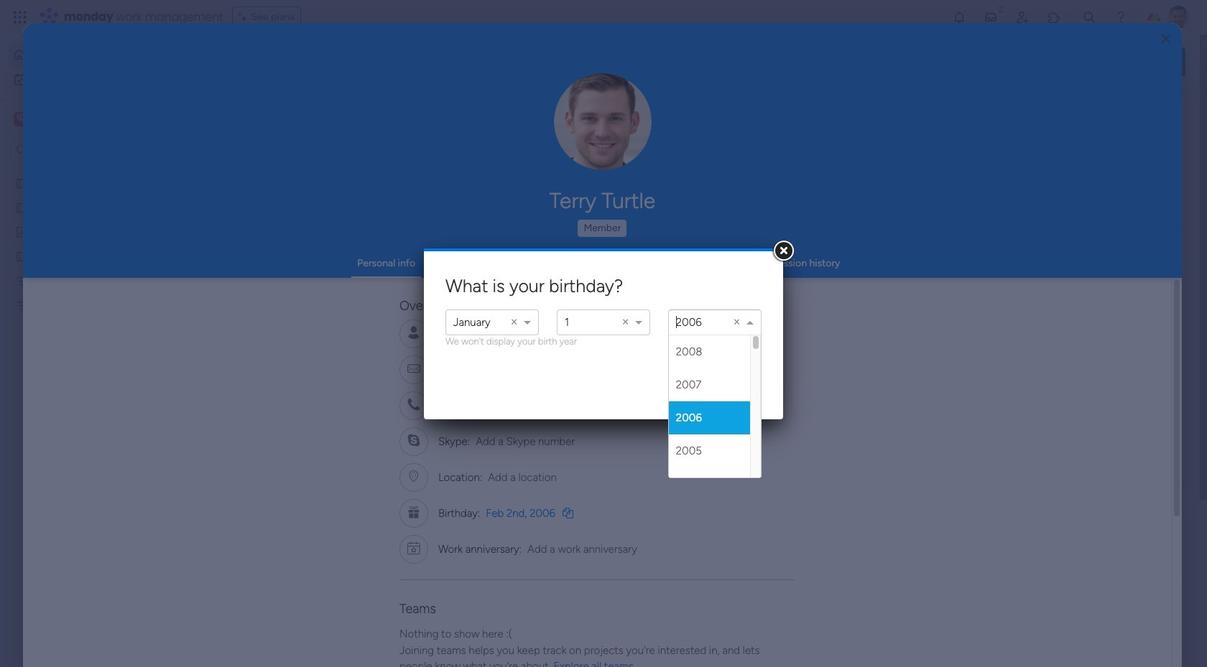Task type: describe. For each thing, give the bounding box(es) containing it.
see plans image
[[238, 9, 251, 25]]

getting started element
[[970, 524, 1186, 581]]

notifications image
[[953, 10, 967, 24]]

terry turtle image
[[1167, 6, 1190, 29]]

2004 option
[[669, 468, 751, 501]]

public board image up component image
[[240, 262, 256, 278]]

update feed image
[[984, 10, 999, 24]]

workspace image
[[14, 111, 28, 127]]

2008 option
[[669, 336, 751, 369]]

quick search results list box
[[222, 134, 936, 501]]

1 horizontal spatial copied! image
[[563, 508, 574, 519]]

help image
[[1114, 10, 1129, 24]]

public board image down public dashboard icon
[[15, 249, 29, 263]]

public board image up public dashboard icon
[[15, 176, 29, 190]]

1 horizontal spatial list box
[[669, 336, 761, 501]]

0 vertical spatial copied! image
[[534, 328, 545, 339]]



Task type: locate. For each thing, give the bounding box(es) containing it.
public dashboard image
[[15, 225, 29, 239]]

component image
[[240, 285, 253, 298]]

dapulse x slim image
[[1165, 104, 1182, 121]]

0 horizontal spatial public board image
[[15, 201, 29, 214]]

list box
[[0, 168, 183, 511], [669, 336, 761, 501]]

templates image image
[[983, 289, 1173, 388]]

invite members image
[[1016, 10, 1030, 24]]

search everything image
[[1083, 10, 1097, 24]]

2 image
[[995, 1, 1008, 17]]

option
[[0, 170, 183, 173], [454, 316, 491, 329], [565, 316, 569, 329], [676, 316, 702, 329]]

2006 option
[[669, 402, 751, 435]]

0 horizontal spatial list box
[[0, 168, 183, 511]]

public board image
[[15, 176, 29, 190], [15, 249, 29, 263], [240, 262, 256, 278]]

1 vertical spatial public board image
[[475, 262, 491, 278]]

public board image up public dashboard icon
[[15, 201, 29, 214]]

monday marketplace image
[[1047, 10, 1062, 24]]

2005 option
[[669, 435, 751, 468]]

1 vertical spatial add to favorites image
[[426, 439, 441, 453]]

0 horizontal spatial copied! image
[[534, 328, 545, 339]]

workspace image
[[16, 111, 26, 127]]

1 vertical spatial copied! image
[[563, 508, 574, 519]]

2007 option
[[669, 369, 751, 402]]

0 vertical spatial public board image
[[15, 201, 29, 214]]

add to favorites image
[[896, 263, 911, 277], [426, 439, 441, 453]]

copied! image
[[534, 328, 545, 339], [563, 508, 574, 519]]

close image
[[1162, 33, 1171, 44]]

None field
[[676, 311, 680, 337]]

1 horizontal spatial public board image
[[475, 262, 491, 278]]

component image
[[475, 285, 488, 298]]

1 horizontal spatial add to favorites image
[[896, 263, 911, 277]]

select product image
[[13, 10, 27, 24]]

help center element
[[970, 593, 1186, 650]]

0 horizontal spatial add to favorites image
[[426, 439, 441, 453]]

0 vertical spatial add to favorites image
[[896, 263, 911, 277]]

public board image
[[15, 201, 29, 214], [475, 262, 491, 278]]

public board image inside list box
[[15, 201, 29, 214]]

public board image up component icon
[[475, 262, 491, 278]]



Task type: vqa. For each thing, say whether or not it's contained in the screenshot.
Dropdown input text field
no



